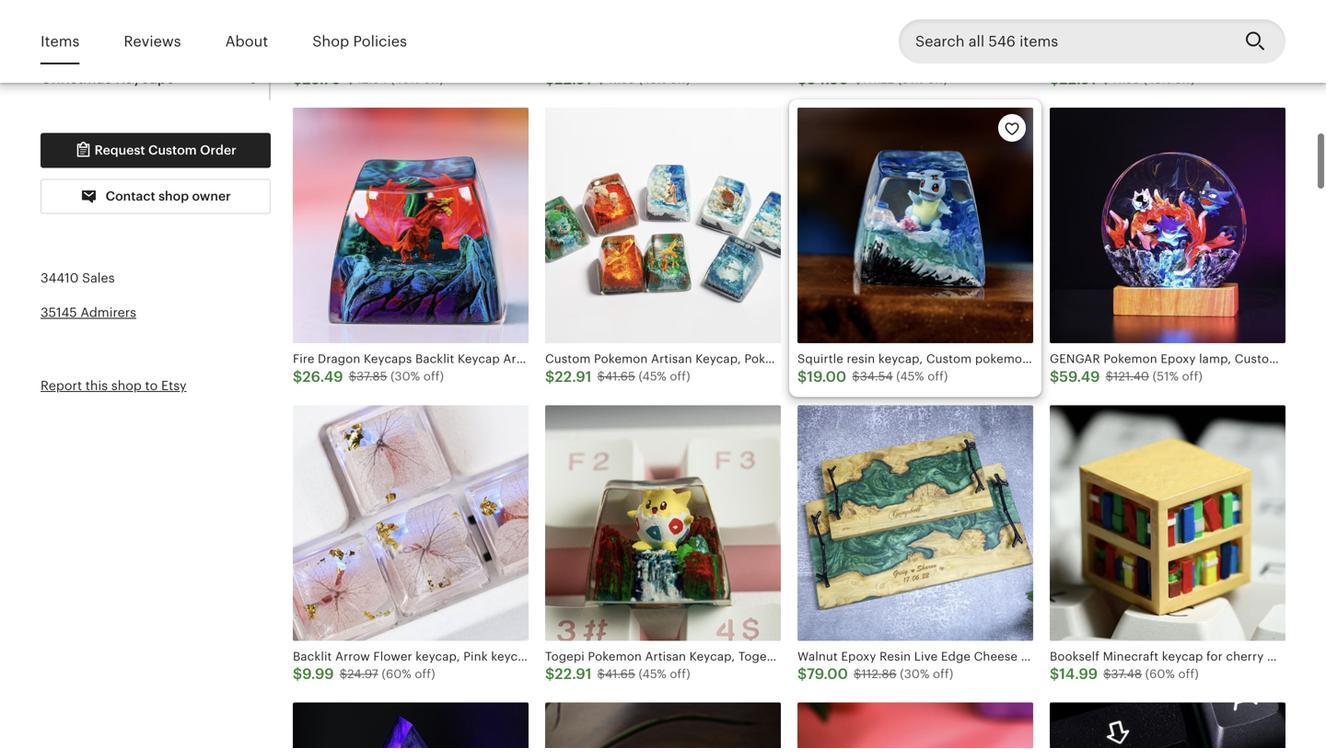 Task type: vqa. For each thing, say whether or not it's contained in the screenshot.
Interstellar Night Light Ver 4, Epoxy And Wooden Night Lights, Galaxy Epoxy Resin Wood Night Lamp, Epoxy Lamp Space, Christmas Gifts 'image'
yes



Task type: describe. For each thing, give the bounding box(es) containing it.
sections tab list
[[41, 0, 271, 100]]

christmas keycaps
[[41, 70, 174, 86]]

off) inside the $ 26.49 $ 37.85 (30% off)
[[423, 370, 444, 384]]

off) inside $ 79.00 $ 112.86 (30% off)
[[933, 668, 953, 681]]

admirers
[[80, 305, 136, 320]]

(45% for custom pokemon artisan keycap, poke esc resin keycap, pokemon spacebar resin handmade keycap, pokemon character custom keycap | gift for dad image
[[639, 370, 667, 384]]

$ inside $ 9.99 $ 24.97 (60% off)
[[340, 668, 347, 681]]

squirtle resin keycap, custom pokemon resin keycap, handmade pokemon artisan keycaps, esc r1 pokemon keycap, christmas gift for him image
[[798, 108, 1033, 344]]

items link
[[41, 20, 80, 63]]

37.85
[[357, 370, 387, 384]]

(40%
[[391, 72, 420, 86]]

etsy
[[161, 379, 187, 393]]

off) inside $ 9.99 $ 24.97 (60% off)
[[415, 668, 435, 681]]

35145 admirers link
[[41, 305, 136, 320]]

backlit arrow flower keycap, pink keycap, dry flower backlit keycaps, arrow keycap set, custom escape keycap, unique gifts for her image
[[293, 405, 529, 641]]

black and purple axolotl keycap sa profile, black axolotl resin keycap anime axolotl custom keycaps japanese christmas gift for him image
[[1050, 703, 1286, 749]]

aurora borealis lamp howling wolf northern lights lamp alaska decor northern lights gift resin lamp wood creative personalized gifts image
[[798, 0, 1033, 46]]

interstellar night light ver 4, epoxy and wooden night lights, galaxy epoxy resin wood night lamp, epoxy lamp space, christmas gifts image
[[293, 703, 529, 749]]

$ inside $ 59.49 $ 121.40 (51% off)
[[1106, 370, 1113, 384]]

14.99
[[1059, 666, 1098, 683]]

custom pokemon artisan keycap, poke esc resin keycap, pokemon spacebar resin handmade keycap, pokemon character custom keycap | gift for dad image
[[545, 108, 781, 344]]

halloween
[[41, 27, 114, 44]]

togepi pokemon artisan keycap, togepi pokemon esc r1 resin keycap, metronome handmade keycap,  misty pokemon keycap image
[[545, 405, 781, 641]]

25.70
[[302, 71, 341, 88]]

26.49
[[302, 369, 343, 385]]

stitch anime artisan keycap, custom resin keycap, artisan stitch keycaps, esc keycap for cherry mx keyboard cute, christmas gifts for her image
[[798, 703, 1033, 749]]

$ inside the $ 26.49 $ 37.85 (30% off)
[[349, 370, 357, 384]]

custom
[[148, 143, 197, 157]]

34.54
[[860, 370, 893, 384]]

42.84
[[354, 72, 387, 86]]

immortal flowers night light, flower night lamp, real dandelion puff paperweight, flower epoxy resin nightlight, christmas gift for her image
[[545, 703, 781, 749]]

Search all 546 items text field
[[899, 19, 1230, 64]]

keycaps
[[116, 70, 174, 86]]

shop policies link
[[312, 20, 407, 63]]

report this shop to etsy link
[[41, 379, 187, 393]]

$ 54.50 $ 111.22 (51% off)
[[798, 71, 948, 88]]

(51% for 54.50
[[898, 72, 924, 86]]

halloween keycaps
[[41, 27, 175, 44]]

112.86
[[861, 668, 897, 681]]

off) inside $ 54.50 $ 111.22 (51% off)
[[927, 72, 948, 86]]

$ 25.70 $ 42.84 (40% off)
[[293, 71, 444, 88]]

37.48
[[1111, 668, 1142, 681]]

34410
[[41, 271, 79, 285]]

121.40
[[1113, 370, 1149, 384]]

(51% for 59.49
[[1153, 370, 1179, 384]]

order
[[200, 143, 236, 157]]

bookself minecraft keycap for cherry mx keyboard, tnt minecraft resin keycap, custom minecraft keycap, artisan keycap, best gift for him image
[[1050, 405, 1286, 641]]

sales
[[82, 271, 115, 285]]

111.22
[[862, 72, 895, 86]]

to
[[145, 379, 158, 393]]

off) inside $ 19.00 $ 34.54 (45% off)
[[928, 370, 948, 384]]

cute bee and honey keycap sweet honey bees artisan keycap custom escape keycap flower keycap sa profile cherry mx keycap kawaii keycap image
[[293, 0, 529, 46]]



Task type: locate. For each thing, give the bounding box(es) containing it.
(51%
[[898, 72, 924, 86], [1153, 370, 1179, 384]]

(51% right 111.22
[[898, 72, 924, 86]]

report this shop to etsy
[[41, 379, 187, 393]]

(30% inside $ 79.00 $ 112.86 (30% off)
[[900, 668, 930, 681]]

2 tab from the top
[[41, 57, 269, 100]]

(45%
[[639, 72, 667, 86], [1143, 72, 1171, 86], [639, 370, 667, 384], [896, 370, 924, 384], [639, 668, 667, 681]]

34410 sales
[[41, 271, 115, 285]]

$ 9.99 $ 24.97 (60% off)
[[293, 666, 435, 683]]

shop inside button
[[158, 189, 189, 203]]

$ 79.00 $ 112.86 (30% off)
[[798, 666, 953, 683]]

tab containing christmas keycaps
[[41, 57, 269, 100]]

gengar pokemon epoxy lamp, custom pokemon night light, personalize night lamp custom night lamp, chritsmas gift for son image
[[1050, 108, 1286, 344]]

christmas
[[41, 70, 112, 86]]

request custom order link
[[41, 133, 271, 168]]

items
[[41, 33, 80, 50]]

tab containing halloween keycaps
[[41, 14, 269, 57]]

35145
[[41, 305, 77, 320]]

24.97
[[347, 668, 378, 681]]

(30%
[[391, 370, 420, 384], [900, 668, 930, 681]]

(60% inside $ 9.99 $ 24.97 (60% off)
[[382, 668, 412, 681]]

$
[[293, 71, 302, 88], [545, 71, 555, 88], [798, 71, 807, 88], [1050, 71, 1059, 88], [347, 72, 354, 86], [597, 72, 605, 86], [854, 72, 862, 86], [1102, 72, 1110, 86], [293, 369, 302, 385], [545, 369, 555, 385], [798, 369, 807, 385], [1050, 369, 1059, 385], [349, 370, 357, 384], [597, 370, 605, 384], [852, 370, 860, 384], [1106, 370, 1113, 384], [293, 666, 302, 683], [545, 666, 555, 683], [798, 666, 807, 683], [1050, 666, 1059, 683], [340, 668, 347, 681], [597, 668, 605, 681], [854, 668, 861, 681], [1103, 668, 1111, 681]]

$ 14.99 $ 37.48 (60% off)
[[1050, 666, 1199, 683]]

0 vertical spatial shop
[[158, 189, 189, 203]]

0 horizontal spatial (30%
[[391, 370, 420, 384]]

59.49
[[1059, 369, 1100, 385]]

79.00
[[807, 666, 848, 683]]

54.50
[[807, 71, 849, 88]]

request custom order
[[91, 143, 236, 157]]

$ 26.49 $ 37.85 (30% off)
[[293, 369, 444, 385]]

(45% for togepi pokemon artisan keycap, togepi pokemon esc r1 resin keycap, metronome handmade keycap,  misty pokemon keycap image
[[639, 668, 667, 681]]

policies
[[353, 33, 407, 50]]

report
[[41, 379, 82, 393]]

1 horizontal spatial (30%
[[900, 668, 930, 681]]

this
[[85, 379, 108, 393]]

(30% right 37.85
[[391, 370, 420, 384]]

1 horizontal spatial shop
[[158, 189, 189, 203]]

41.65
[[605, 72, 635, 86], [1110, 72, 1140, 86], [605, 370, 635, 384], [605, 668, 635, 681]]

reviews
[[124, 33, 181, 50]]

$ inside $ 25.70 $ 42.84 (40% off)
[[347, 72, 354, 86]]

(51% inside $ 59.49 $ 121.40 (51% off)
[[1153, 370, 1179, 384]]

(60% right 37.48
[[1145, 668, 1175, 681]]

5
[[249, 70, 258, 86]]

shop left to
[[111, 379, 142, 393]]

request
[[95, 143, 145, 157]]

owner
[[192, 189, 231, 203]]

tab down reviews
[[41, 57, 269, 100]]

$ 22.91 $ 41.65 (45% off)
[[545, 71, 690, 88], [1050, 71, 1195, 88], [545, 369, 690, 385], [545, 666, 690, 683]]

tab up keycaps
[[41, 14, 269, 57]]

shop
[[312, 33, 349, 50]]

about
[[225, 33, 268, 50]]

shop left owner
[[158, 189, 189, 203]]

(30% right the 112.86 in the right of the page
[[900, 668, 930, 681]]

$ 59.49 $ 121.40 (51% off)
[[1050, 369, 1203, 385]]

(60% inside $ 14.99 $ 37.48 (60% off)
[[1145, 668, 1175, 681]]

about link
[[225, 20, 268, 63]]

1 horizontal spatial (51%
[[1153, 370, 1179, 384]]

keycaps
[[118, 27, 175, 44]]

19.00
[[807, 369, 847, 385]]

1 horizontal spatial (60%
[[1145, 668, 1175, 681]]

9.99
[[302, 666, 334, 683]]

$ 19.00 $ 34.54 (45% off)
[[798, 369, 948, 385]]

1 vertical spatial (51%
[[1153, 370, 1179, 384]]

1 tab from the top
[[41, 14, 269, 57]]

$ inside $ 54.50 $ 111.22 (51% off)
[[854, 72, 862, 86]]

(30% for 79.00
[[900, 668, 930, 681]]

(51% inside $ 54.50 $ 111.22 (51% off)
[[898, 72, 924, 86]]

contact shop owner button
[[41, 179, 271, 214]]

1 vertical spatial shop
[[111, 379, 142, 393]]

off) inside $ 14.99 $ 37.48 (60% off)
[[1178, 668, 1199, 681]]

(60% for 9.99
[[382, 668, 412, 681]]

(51% right 121.40
[[1153, 370, 1179, 384]]

(45% inside $ 19.00 $ 34.54 (45% off)
[[896, 370, 924, 384]]

$ inside $ 19.00 $ 34.54 (45% off)
[[852, 370, 860, 384]]

shop
[[158, 189, 189, 203], [111, 379, 142, 393]]

0 vertical spatial (51%
[[898, 72, 924, 86]]

25
[[241, 27, 258, 44]]

0 horizontal spatial (60%
[[382, 668, 412, 681]]

22.91
[[555, 71, 592, 88], [1059, 71, 1097, 88], [555, 369, 592, 385], [555, 666, 592, 683]]

(30% inside the $ 26.49 $ 37.85 (30% off)
[[391, 370, 420, 384]]

0 horizontal spatial shop
[[111, 379, 142, 393]]

$ inside $ 79.00 $ 112.86 (30% off)
[[854, 668, 861, 681]]

off) inside $ 59.49 $ 121.40 (51% off)
[[1182, 370, 1203, 384]]

(45% for squirtle resin keycap, custom pokemon resin keycap, handmade pokemon artisan keycaps, esc r1 pokemon keycap, christmas gift for him image
[[896, 370, 924, 384]]

walnut epoxy resin live edge cheese tray, serving board, metal handles, charcuterie board, personalized wedding gift , realtor gift image
[[798, 405, 1033, 641]]

tab
[[41, 14, 269, 57], [41, 57, 269, 100]]

contact
[[106, 189, 155, 203]]

35145 admirers
[[41, 305, 136, 320]]

reviews link
[[124, 20, 181, 63]]

(30% for 26.49
[[391, 370, 420, 384]]

shop policies
[[312, 33, 407, 50]]

2 (60% from the left
[[1145, 668, 1175, 681]]

0 vertical spatial (30%
[[391, 370, 420, 384]]

(60%
[[382, 668, 412, 681], [1145, 668, 1175, 681]]

(60% for 14.99
[[1145, 668, 1175, 681]]

off)
[[423, 72, 444, 86], [670, 72, 690, 86], [927, 72, 948, 86], [1175, 72, 1195, 86], [423, 370, 444, 384], [670, 370, 690, 384], [928, 370, 948, 384], [1182, 370, 1203, 384], [415, 668, 435, 681], [670, 668, 690, 681], [933, 668, 953, 681], [1178, 668, 1199, 681]]

(60% right the 24.97
[[382, 668, 412, 681]]

0 horizontal spatial (51%
[[898, 72, 924, 86]]

$ inside $ 14.99 $ 37.48 (60% off)
[[1103, 668, 1111, 681]]

fire dragon keycaps backlit keycap artisan keycaps anime cherry mx keycaps house of the dragon keycap custom keycap for mechanical keyboard image
[[293, 108, 529, 344]]

1 (60% from the left
[[382, 668, 412, 681]]

custom pokemon spacebar keycap, pokemon artisan keycap, custom pokemon keycaps, anime keycap, cute keycaps, unique gift for him image
[[1050, 0, 1286, 46]]

contact shop owner
[[102, 189, 231, 203]]

1 vertical spatial (30%
[[900, 668, 930, 681]]

off) inside $ 25.70 $ 42.84 (40% off)
[[423, 72, 444, 86]]



